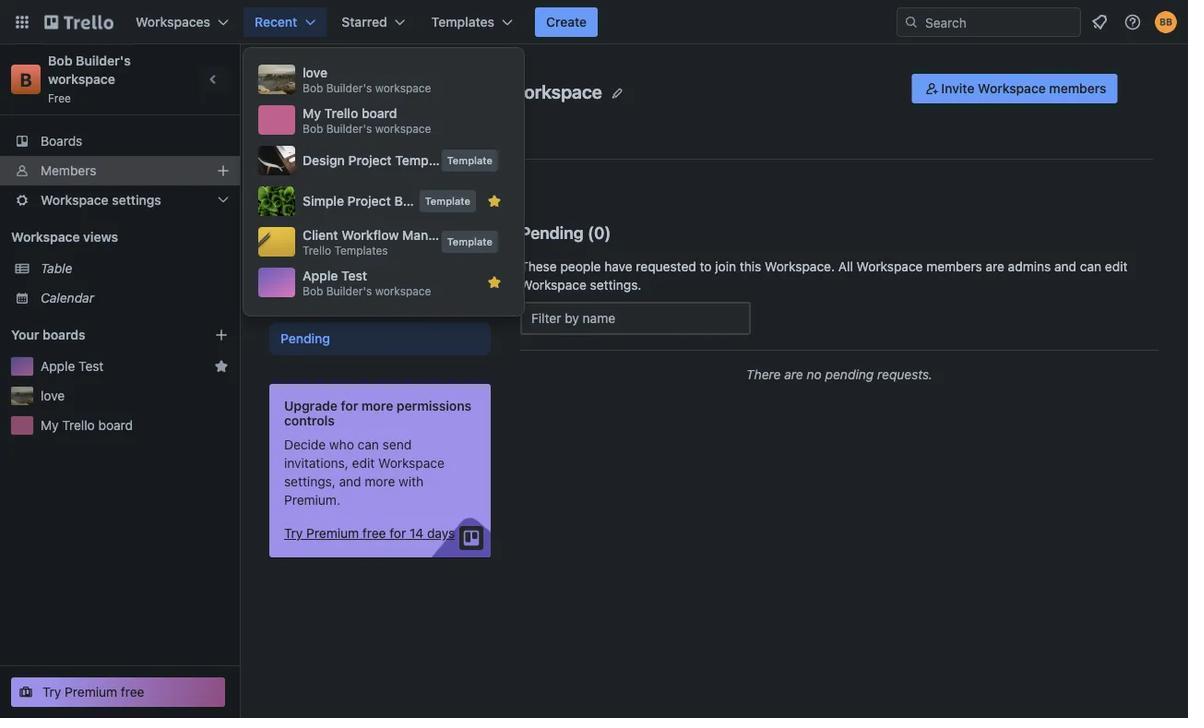 Task type: describe. For each thing, give the bounding box(es) containing it.
can inside upgrade for more permissions controls decide who can send invitations, edit workspace settings, and more with premium.
[[358, 437, 379, 452]]

this
[[740, 259, 762, 274]]

simple
[[303, 193, 344, 209]]

templates button
[[421, 7, 524, 37]]

members inside button
[[1050, 81, 1107, 96]]

of
[[334, 227, 345, 240]]

no
[[807, 367, 822, 382]]

love for love bob builder's workspace
[[303, 65, 328, 80]]

workspace navigation collapse icon image
[[201, 66, 227, 92]]

recent
[[255, 14, 298, 30]]

workspace settings
[[41, 192, 161, 208]]

your boards with 3 items element
[[11, 324, 186, 346]]

premium.
[[284, 492, 341, 508]]

workspace inside button
[[979, 81, 1047, 96]]

(1)
[[413, 257, 429, 272]]

bob up private
[[394, 81, 427, 102]]

admins
[[1009, 259, 1052, 274]]

builder's inside apple test bob builder's workspace
[[327, 284, 372, 297]]

premium for try premium free for 14 days
[[307, 526, 359, 541]]

b for b button in the left of the page
[[346, 82, 367, 120]]

starred button
[[331, 7, 417, 37]]

my trello board link
[[41, 416, 229, 435]]

board for my trello board bob builder's workspace
[[362, 106, 397, 121]]

1 vertical spatial boards
[[42, 327, 86, 342]]

workspace down these
[[521, 277, 587, 293]]

boards link
[[0, 126, 240, 156]]

table link
[[41, 259, 229, 278]]

bob inside 'my trello board bob builder's workspace'
[[303, 122, 323, 135]]

b link
[[11, 65, 41, 94]]

workspace inside bob builder's workspace free
[[48, 72, 115, 87]]

client
[[303, 228, 338, 243]]

send
[[383, 437, 412, 452]]

design project template template
[[303, 153, 493, 168]]

for inside upgrade for more permissions controls decide who can send invitations, edit workspace settings, and more with premium.
[[341, 398, 359, 414]]

views
[[83, 229, 118, 245]]

my for my trello board bob builder's workspace
[[303, 106, 321, 121]]

upgrade for more permissions controls decide who can send invitations, edit workspace settings, and more with premium.
[[284, 398, 472, 508]]

board
[[395, 193, 431, 209]]

Filter by name text field
[[521, 302, 751, 335]]

try premium free for 14 days button
[[284, 524, 455, 543]]

table
[[41, 261, 72, 276]]

edit inside these people have requested to join this workspace. all workspace members are admins and can edit workspace settings.
[[1106, 259, 1128, 274]]

apple for apple test
[[41, 359, 75, 374]]

apple test link
[[41, 357, 207, 376]]

have
[[605, 259, 633, 274]]

guests link
[[270, 285, 491, 318]]

members link
[[0, 156, 240, 186]]

private
[[412, 107, 448, 120]]

workspace members (1)
[[281, 257, 429, 272]]

b for b "link"
[[20, 68, 32, 90]]

create button
[[535, 7, 598, 37]]

calendar
[[41, 290, 94, 306]]

1 vertical spatial members
[[270, 189, 349, 211]]

your
[[11, 327, 39, 342]]

management
[[402, 228, 482, 243]]

apple test
[[41, 359, 104, 374]]

bob builder's workspace free
[[48, 53, 134, 104]]

join
[[716, 259, 737, 274]]

builder's inside love bob builder's workspace
[[327, 81, 372, 94]]

members of workspace boards
[[281, 227, 449, 240]]

to
[[700, 259, 712, 274]]

workspace down the client
[[281, 257, 349, 272]]

search image
[[905, 15, 919, 30]]

invite
[[942, 81, 975, 96]]

try premium free
[[42, 684, 144, 700]]

workspace inside upgrade for more permissions controls decide who can send invitations, edit workspace settings, and more with premium.
[[378, 456, 445, 471]]

template inside design project template template
[[447, 155, 493, 167]]

pending link
[[270, 322, 491, 355]]

workflow
[[342, 228, 399, 243]]

trello for my trello board bob builder's workspace
[[325, 106, 358, 121]]

workspace up 'table'
[[11, 229, 80, 245]]

requests.
[[878, 367, 933, 382]]

free
[[48, 91, 71, 104]]

workspace.
[[765, 259, 835, 274]]

1 vertical spatial starred icon image
[[487, 275, 502, 290]]

board for my trello board
[[98, 418, 133, 433]]

these people have requested to join this workspace. all workspace members are admins and can edit workspace settings.
[[521, 259, 1128, 293]]

recent button
[[244, 7, 327, 37]]

0 notifications image
[[1089, 11, 1111, 33]]

template inside simple project board template
[[425, 195, 471, 207]]

workspaces
[[136, 14, 211, 30]]

builder's inside bob builder's workspace free
[[76, 53, 131, 68]]

try premium free for 14 days
[[284, 526, 455, 541]]

decide
[[284, 437, 326, 452]]

who
[[329, 437, 354, 452]]

workspace inside apple test bob builder's workspace
[[375, 284, 431, 297]]

trello for my trello board
[[62, 418, 95, 433]]

workspace right 'all' on the top right of the page
[[857, 259, 924, 274]]

members inside these people have requested to join this workspace. all workspace members are admins and can edit workspace settings.
[[927, 259, 983, 274]]

0 vertical spatial more
[[362, 398, 394, 414]]

bob builder's workspace link
[[48, 53, 134, 87]]

sm image
[[923, 79, 942, 98]]



Task type: vqa. For each thing, say whether or not it's contained in the screenshot.
BEN NELSON (BENNELSON96) image
no



Task type: locate. For each thing, give the bounding box(es) containing it.
boards up "apple test"
[[42, 327, 86, 342]]

these
[[521, 259, 557, 274]]

apple down your boards
[[41, 359, 75, 374]]

free
[[363, 526, 386, 541], [121, 684, 144, 700]]

invite workspace members
[[942, 81, 1107, 96]]

templates up bob builder's workspace
[[432, 14, 495, 30]]

edit down who
[[352, 456, 375, 471]]

your boards
[[11, 327, 86, 342]]

try inside button
[[284, 526, 303, 541]]

0 horizontal spatial can
[[358, 437, 379, 452]]

0 horizontal spatial edit
[[352, 456, 375, 471]]

my
[[303, 106, 321, 121], [41, 418, 59, 433]]

are inside these people have requested to join this workspace. all workspace members are admins and can edit workspace settings.
[[986, 259, 1005, 274]]

members down "client workflow management trello templates"
[[352, 257, 409, 272]]

Search field
[[919, 8, 1081, 36]]

templates inside "client workflow management trello templates"
[[335, 244, 388, 257]]

trello inside "client workflow management trello templates"
[[303, 244, 332, 257]]

test for apple test
[[79, 359, 104, 374]]

0 vertical spatial apple
[[303, 268, 338, 283]]

and inside these people have requested to join this workspace. all workspace members are admins and can edit workspace settings.
[[1055, 259, 1077, 274]]

workspace inside love bob builder's workspace
[[375, 81, 431, 94]]

bob inside bob builder's workspace free
[[48, 53, 72, 68]]

premium for try premium free
[[65, 684, 117, 700]]

workspace inside 'my trello board bob builder's workspace'
[[375, 122, 431, 135]]

pending
[[521, 222, 584, 242], [281, 331, 330, 346]]

starred
[[342, 14, 387, 30]]

people
[[561, 259, 601, 274]]

trello inside 'my trello board bob builder's workspace'
[[325, 106, 358, 121]]

open information menu image
[[1124, 13, 1143, 31]]

more
[[362, 398, 394, 414], [365, 474, 395, 489]]

design
[[303, 153, 345, 168]]

settings
[[112, 192, 161, 208]]

1 horizontal spatial test
[[342, 268, 367, 283]]

1 horizontal spatial love
[[303, 65, 328, 80]]

with
[[399, 474, 424, 489]]

1 vertical spatial love
[[41, 388, 65, 403]]

my for my trello board
[[41, 418, 59, 433]]

workspace down (1)
[[375, 284, 431, 297]]

apple up guests
[[303, 268, 338, 283]]

0 horizontal spatial members
[[352, 257, 409, 272]]

edit
[[1106, 259, 1128, 274], [352, 456, 375, 471]]

love for love
[[41, 388, 65, 403]]

workspace up with
[[378, 456, 445, 471]]

menu
[[255, 59, 513, 305]]

pending inside pending link
[[281, 331, 330, 346]]

1 horizontal spatial try
[[284, 526, 303, 541]]

workspace up free
[[48, 72, 115, 87]]

simple project board template
[[303, 193, 471, 209]]

1 vertical spatial edit
[[352, 456, 375, 471]]

workspace down the "create" button
[[510, 81, 603, 102]]

primary element
[[0, 0, 1189, 44]]

0 horizontal spatial try
[[42, 684, 61, 700]]

and inside upgrade for more permissions controls decide who can send invitations, edit workspace settings, and more with premium.
[[339, 474, 362, 489]]

trello down the client
[[303, 244, 332, 257]]

test inside apple test bob builder's workspace
[[342, 268, 367, 283]]

templates up workspace members (1)
[[335, 244, 388, 257]]

1 vertical spatial trello
[[303, 244, 332, 257]]

0 vertical spatial are
[[986, 259, 1005, 274]]

members down 0 notifications "icon"
[[1050, 81, 1107, 96]]

test down 'your boards with 3 items' element at the left top
[[79, 359, 104, 374]]

builder's
[[76, 53, 131, 68], [432, 81, 506, 102], [327, 81, 372, 94], [327, 122, 372, 135], [327, 284, 372, 297]]

1 horizontal spatial templates
[[432, 14, 495, 30]]

1 horizontal spatial board
[[362, 106, 397, 121]]

workspace
[[48, 72, 115, 87], [510, 81, 603, 102], [375, 81, 431, 94], [375, 122, 431, 135], [375, 284, 431, 297]]

(
[[588, 222, 594, 242]]

0 vertical spatial for
[[341, 398, 359, 414]]

can right who
[[358, 437, 379, 452]]

apple
[[303, 268, 338, 283], [41, 359, 75, 374]]

my trello board bob builder's workspace
[[303, 106, 431, 135]]

and down who
[[339, 474, 362, 489]]

apple test bob builder's workspace
[[303, 268, 431, 297]]

1 horizontal spatial free
[[363, 526, 386, 541]]

edit right admins
[[1106, 259, 1128, 274]]

workspaces button
[[125, 7, 240, 37]]

my inside 'my trello board bob builder's workspace'
[[303, 106, 321, 121]]

1 horizontal spatial apple
[[303, 268, 338, 283]]

1 vertical spatial board
[[98, 418, 133, 433]]

0 horizontal spatial are
[[785, 367, 804, 382]]

love down "apple test"
[[41, 388, 65, 403]]

invite workspace members button
[[912, 74, 1118, 103]]

templates inside popup button
[[432, 14, 495, 30]]

guests
[[281, 294, 323, 309]]

0 horizontal spatial free
[[121, 684, 144, 700]]

0 vertical spatial starred icon image
[[487, 194, 502, 209]]

0 vertical spatial members
[[41, 163, 96, 178]]

templates
[[432, 14, 495, 30], [335, 244, 388, 257]]

builder's down workspace members (1)
[[327, 284, 372, 297]]

project for simple
[[348, 193, 391, 209]]

controls
[[284, 413, 335, 428]]

0 horizontal spatial board
[[98, 418, 133, 433]]

1 vertical spatial try
[[42, 684, 61, 700]]

0 vertical spatial edit
[[1106, 259, 1128, 274]]

love left b button in the left of the page
[[303, 65, 328, 80]]

1 vertical spatial pending
[[281, 331, 330, 346]]

all
[[839, 259, 854, 274]]

try premium free button
[[11, 678, 225, 707]]

2 vertical spatial trello
[[62, 418, 95, 433]]

bob builder's workspace
[[394, 81, 603, 102]]

are left no
[[785, 367, 804, 382]]

( 0 )
[[588, 222, 611, 242]]

)
[[605, 222, 611, 242]]

my trello board
[[41, 418, 133, 433]]

pending up these
[[521, 222, 584, 242]]

b
[[20, 68, 32, 90], [346, 82, 367, 120]]

test for apple test bob builder's workspace
[[342, 268, 367, 283]]

trello down love bob builder's workspace at the top of page
[[325, 106, 358, 121]]

love bob builder's workspace
[[303, 65, 431, 94]]

try for try premium free
[[42, 684, 61, 700]]

workspace up the workspace views
[[41, 192, 109, 208]]

template
[[395, 153, 452, 168], [447, 155, 493, 167], [425, 195, 471, 207], [447, 236, 493, 248]]

1 vertical spatial for
[[390, 526, 406, 541]]

1 vertical spatial and
[[339, 474, 362, 489]]

settings.
[[590, 277, 642, 293]]

1 vertical spatial premium
[[65, 684, 117, 700]]

project up members of workspace boards
[[348, 193, 391, 209]]

bob down workspace members (1)
[[303, 284, 323, 297]]

back to home image
[[44, 7, 114, 37]]

0 vertical spatial and
[[1055, 259, 1077, 274]]

1 vertical spatial are
[[785, 367, 804, 382]]

free for try premium free for 14 days
[[363, 526, 386, 541]]

apple inside apple test bob builder's workspace
[[303, 268, 338, 283]]

boards up (1)
[[412, 227, 449, 240]]

create
[[546, 14, 587, 30]]

0 horizontal spatial test
[[79, 359, 104, 374]]

there are no pending requests.
[[747, 367, 933, 382]]

0 horizontal spatial my
[[41, 418, 59, 433]]

1 horizontal spatial my
[[303, 106, 321, 121]]

0 vertical spatial can
[[1081, 259, 1102, 274]]

0 horizontal spatial love
[[41, 388, 65, 403]]

love inside love bob builder's workspace
[[303, 65, 328, 80]]

there
[[747, 367, 781, 382]]

workspace inside popup button
[[41, 192, 109, 208]]

0 horizontal spatial b
[[20, 68, 32, 90]]

members
[[41, 163, 96, 178], [270, 189, 349, 211], [281, 227, 331, 240]]

for left 14
[[390, 526, 406, 541]]

add board image
[[214, 328, 229, 342]]

0 vertical spatial board
[[362, 106, 397, 121]]

boards
[[412, 227, 449, 240], [42, 327, 86, 342]]

for
[[341, 398, 359, 414], [390, 526, 406, 541]]

members down boards
[[41, 163, 96, 178]]

2 horizontal spatial members
[[1050, 81, 1107, 96]]

b button
[[329, 74, 384, 129]]

2 vertical spatial starred icon image
[[214, 359, 229, 374]]

and for settings,
[[339, 474, 362, 489]]

project down 'my trello board bob builder's workspace'
[[348, 153, 392, 168]]

bob inside love bob builder's workspace
[[303, 81, 323, 94]]

days
[[427, 526, 455, 541]]

my down "apple test"
[[41, 418, 59, 433]]

bob up design
[[303, 122, 323, 135]]

workspace views
[[11, 229, 118, 245]]

b inside b "link"
[[20, 68, 32, 90]]

0 vertical spatial boards
[[412, 227, 449, 240]]

bob inside apple test bob builder's workspace
[[303, 284, 323, 297]]

requested
[[636, 259, 697, 274]]

2 vertical spatial members
[[281, 227, 331, 240]]

1 vertical spatial more
[[365, 474, 395, 489]]

1 horizontal spatial for
[[390, 526, 406, 541]]

are left admins
[[986, 259, 1005, 274]]

trello down "apple test"
[[62, 418, 95, 433]]

and right admins
[[1055, 259, 1077, 274]]

project for design
[[348, 153, 392, 168]]

builder's up 'my trello board bob builder's workspace'
[[327, 81, 372, 94]]

members up the client
[[270, 189, 349, 211]]

0 vertical spatial try
[[284, 526, 303, 541]]

boards
[[41, 133, 82, 149]]

0 vertical spatial premium
[[307, 526, 359, 541]]

for inside button
[[390, 526, 406, 541]]

0 horizontal spatial premium
[[65, 684, 117, 700]]

try inside button
[[42, 684, 61, 700]]

premium inside button
[[307, 526, 359, 541]]

1 horizontal spatial pending
[[521, 222, 584, 242]]

workspace right invite
[[979, 81, 1047, 96]]

settings,
[[284, 474, 336, 489]]

free inside button
[[363, 526, 386, 541]]

1 vertical spatial apple
[[41, 359, 75, 374]]

more left with
[[365, 474, 395, 489]]

can
[[1081, 259, 1102, 274], [358, 437, 379, 452]]

0 horizontal spatial boards
[[42, 327, 86, 342]]

try for try premium free for 14 days
[[284, 526, 303, 541]]

can inside these people have requested to join this workspace. all workspace members are admins and can edit workspace settings.
[[1081, 259, 1102, 274]]

love inside love "link"
[[41, 388, 65, 403]]

members left of
[[281, 227, 331, 240]]

1 horizontal spatial are
[[986, 259, 1005, 274]]

trello
[[325, 106, 358, 121], [303, 244, 332, 257], [62, 418, 95, 433]]

workspace settings button
[[0, 186, 240, 215]]

workspace up private
[[375, 81, 431, 94]]

upgrade
[[284, 398, 338, 414]]

free for try premium free
[[121, 684, 144, 700]]

1 vertical spatial templates
[[335, 244, 388, 257]]

0 horizontal spatial apple
[[41, 359, 75, 374]]

1 horizontal spatial edit
[[1106, 259, 1128, 274]]

calendar link
[[41, 289, 229, 307]]

1 horizontal spatial can
[[1081, 259, 1102, 274]]

are
[[986, 259, 1005, 274], [785, 367, 804, 382]]

1 vertical spatial my
[[41, 418, 59, 433]]

love link
[[41, 387, 229, 405]]

edit inside upgrade for more permissions controls decide who can send invitations, edit workspace settings, and more with premium.
[[352, 456, 375, 471]]

0
[[594, 222, 605, 242]]

members left admins
[[927, 259, 983, 274]]

apple for apple test bob builder's workspace
[[303, 268, 338, 283]]

for right upgrade
[[341, 398, 359, 414]]

1 vertical spatial can
[[358, 437, 379, 452]]

bob left b button in the left of the page
[[303, 81, 323, 94]]

menu containing love
[[255, 59, 513, 305]]

test
[[342, 268, 367, 283], [79, 359, 104, 374]]

premium inside button
[[65, 684, 117, 700]]

1 horizontal spatial members
[[927, 259, 983, 274]]

b up design project template template
[[346, 82, 367, 120]]

b inside b button
[[346, 82, 367, 120]]

pending
[[826, 367, 874, 382]]

b left bob builder's workspace free
[[20, 68, 32, 90]]

0 vertical spatial pending
[[521, 222, 584, 242]]

1 vertical spatial free
[[121, 684, 144, 700]]

workspace down simple project board template
[[348, 227, 409, 240]]

love
[[303, 65, 328, 80], [41, 388, 65, 403]]

project
[[348, 153, 392, 168], [348, 193, 391, 209]]

starred icon image
[[487, 194, 502, 209], [487, 275, 502, 290], [214, 359, 229, 374]]

workspace
[[979, 81, 1047, 96], [41, 192, 109, 208], [348, 227, 409, 240], [11, 229, 80, 245], [281, 257, 349, 272], [857, 259, 924, 274], [521, 277, 587, 293], [378, 456, 445, 471]]

14
[[410, 526, 424, 541]]

0 vertical spatial test
[[342, 268, 367, 283]]

bob builder (bobbuilder40) image
[[1156, 11, 1178, 33]]

pending down guests
[[281, 331, 330, 346]]

0 vertical spatial templates
[[432, 14, 495, 30]]

builder's down back to home image
[[76, 53, 131, 68]]

0 vertical spatial love
[[303, 65, 328, 80]]

1 vertical spatial project
[[348, 193, 391, 209]]

members
[[1050, 81, 1107, 96], [352, 257, 409, 272], [927, 259, 983, 274]]

can right admins
[[1081, 259, 1102, 274]]

1 horizontal spatial premium
[[307, 526, 359, 541]]

builder's up design
[[327, 122, 372, 135]]

free inside button
[[121, 684, 144, 700]]

1 horizontal spatial boards
[[412, 227, 449, 240]]

permissions
[[397, 398, 472, 414]]

bob up free
[[48, 53, 72, 68]]

0 vertical spatial my
[[303, 106, 321, 121]]

builder's inside 'my trello board bob builder's workspace'
[[327, 122, 372, 135]]

bob
[[48, 53, 72, 68], [394, 81, 427, 102], [303, 81, 323, 94], [303, 122, 323, 135], [303, 284, 323, 297]]

0 vertical spatial free
[[363, 526, 386, 541]]

and for admins
[[1055, 259, 1077, 274]]

1 vertical spatial test
[[79, 359, 104, 374]]

builder's up private
[[432, 81, 506, 102]]

board inside 'my trello board bob builder's workspace'
[[362, 106, 397, 121]]

0 horizontal spatial pending
[[281, 331, 330, 346]]

0 horizontal spatial templates
[[335, 244, 388, 257]]

invitations,
[[284, 456, 349, 471]]

1 horizontal spatial b
[[346, 82, 367, 120]]

test up guests link
[[342, 268, 367, 283]]

0 horizontal spatial for
[[341, 398, 359, 414]]

client workflow management trello templates
[[303, 228, 482, 257]]

more up send
[[362, 398, 394, 414]]

my left b button in the left of the page
[[303, 106, 321, 121]]

board down love bob builder's workspace at the top of page
[[362, 106, 397, 121]]

0 horizontal spatial and
[[339, 474, 362, 489]]

board down love "link" on the bottom left of page
[[98, 418, 133, 433]]

0 vertical spatial project
[[348, 153, 392, 168]]

1 horizontal spatial and
[[1055, 259, 1077, 274]]

0 vertical spatial trello
[[325, 106, 358, 121]]

workspace down private
[[375, 122, 431, 135]]



